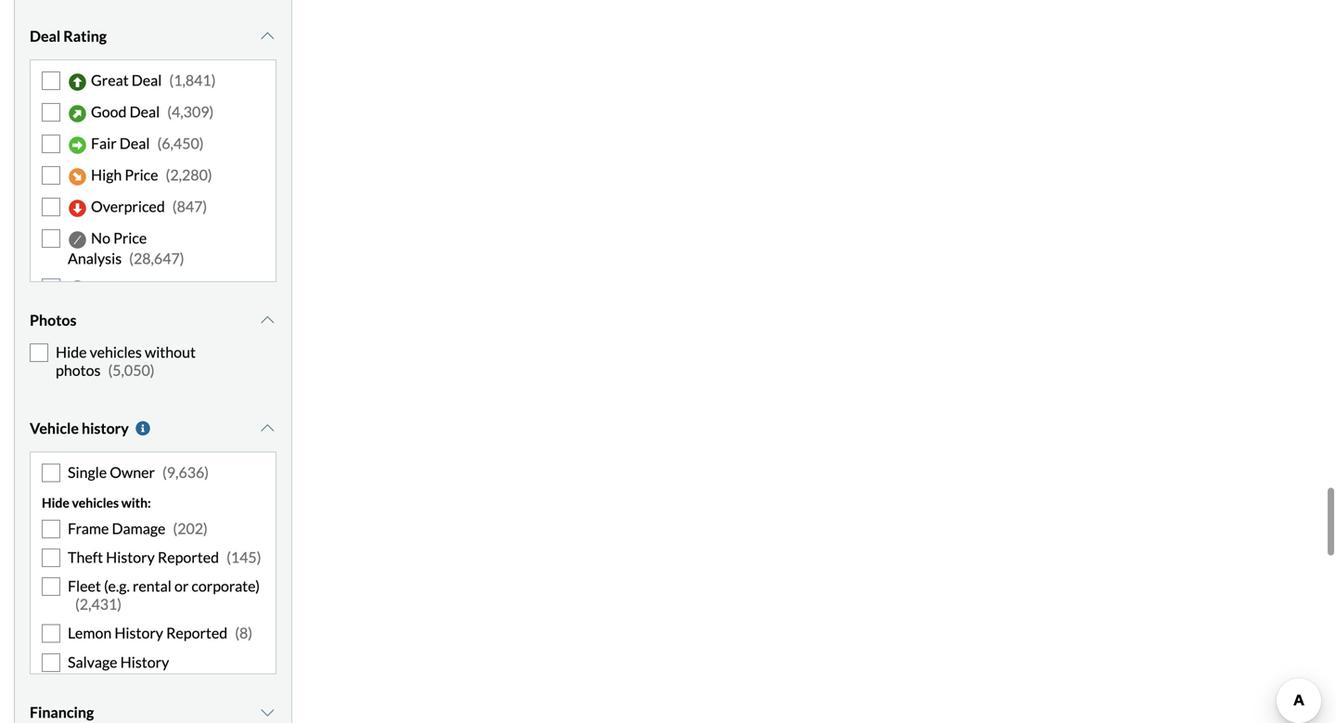 Task type: describe. For each thing, give the bounding box(es) containing it.
hide for hide vehicles with:
[[42, 495, 69, 510]]

owner
[[110, 463, 155, 481]]

hide vehicles without photos
[[56, 343, 196, 379]]

lemon history reported (8)
[[68, 624, 253, 642]]

great deal (1,841)
[[91, 71, 216, 89]]

(8)
[[235, 624, 253, 642]]

price for (2,280)
[[125, 166, 158, 184]]

salvage
[[68, 653, 117, 671]]

high price (2,280)
[[91, 166, 212, 184]]

with:
[[121, 495, 151, 510]]

hide vehicles with:
[[42, 495, 151, 510]]

reported inside salvage history reported
[[68, 671, 129, 689]]

financing button
[[30, 689, 277, 723]]

rating
[[63, 27, 107, 45]]

(28,647)
[[129, 249, 184, 267]]

(847)
[[172, 197, 207, 215]]

overpriced
[[91, 197, 165, 215]]

history
[[82, 419, 129, 437]]

financing
[[30, 703, 94, 721]]

chevron down image
[[258, 313, 277, 328]]

deal for fair deal
[[120, 134, 150, 152]]

history for lemon
[[114, 624, 163, 642]]

(5,050)
[[108, 361, 155, 379]]

fleet (e.g. rental or corporate) (2,431)
[[68, 577, 260, 613]]

(2,431)
[[75, 595, 122, 613]]

uncertain
[[91, 278, 156, 296]]

(e.g.
[[104, 577, 130, 595]]

hide for hide vehicles without photos
[[56, 343, 87, 361]]

(4,309)
[[167, 103, 214, 121]]

(181)
[[137, 671, 171, 689]]

fair deal (6,450)
[[91, 134, 204, 152]]

(202)
[[173, 519, 208, 537]]

chevron down image for great deal
[[258, 29, 277, 44]]

salvage history reported
[[68, 653, 169, 689]]

photos
[[56, 361, 101, 379]]

vehicles for without
[[90, 343, 142, 361]]

(163)
[[163, 278, 198, 296]]

single owner (9,636)
[[68, 463, 209, 481]]



Task type: locate. For each thing, give the bounding box(es) containing it.
0 vertical spatial vehicles
[[90, 343, 142, 361]]

deal for good deal
[[130, 103, 160, 121]]

or
[[174, 577, 189, 595]]

0 vertical spatial reported
[[158, 548, 219, 566]]

deal rating button
[[30, 13, 277, 60]]

0 vertical spatial history
[[106, 548, 155, 566]]

0 vertical spatial price
[[125, 166, 158, 184]]

(2,280)
[[166, 166, 212, 184]]

1 vertical spatial hide
[[42, 495, 69, 510]]

price for analysis
[[113, 229, 147, 247]]

0 vertical spatial chevron down image
[[258, 29, 277, 44]]

2 vertical spatial history
[[120, 653, 169, 671]]

chevron down image inside deal rating dropdown button
[[258, 29, 277, 44]]

high
[[91, 166, 122, 184]]

frame
[[68, 519, 109, 537]]

1 vertical spatial price
[[113, 229, 147, 247]]

theft history reported (145)
[[68, 548, 261, 566]]

(6,450)
[[157, 134, 204, 152]]

good
[[91, 103, 127, 121]]

without
[[145, 343, 196, 361]]

vehicle history
[[30, 419, 129, 437]]

analysis
[[68, 249, 122, 267]]

history inside salvage history reported
[[120, 653, 169, 671]]

deal for great deal
[[132, 71, 162, 89]]

corporate)
[[192, 577, 260, 595]]

vehicles inside hide vehicles without photos
[[90, 343, 142, 361]]

good deal (4,309)
[[91, 103, 214, 121]]

reported down lemon
[[68, 671, 129, 689]]

(145)
[[227, 548, 261, 566]]

history for theft
[[106, 548, 155, 566]]

1 vertical spatial reported
[[166, 624, 228, 642]]

single
[[68, 463, 107, 481]]

hide inside hide vehicles without photos
[[56, 343, 87, 361]]

history for salvage
[[120, 653, 169, 671]]

fleet
[[68, 577, 101, 595]]

deal up fair deal (6,450)
[[130, 103, 160, 121]]

deal right fair
[[120, 134, 150, 152]]

price
[[125, 166, 158, 184], [113, 229, 147, 247]]

great
[[91, 71, 129, 89]]

no price analysis
[[68, 229, 147, 267]]

vehicle
[[30, 419, 79, 437]]

0 vertical spatial hide
[[56, 343, 87, 361]]

chevron down image inside "vehicle history" dropdown button
[[258, 421, 277, 436]]

vehicles for with:
[[72, 495, 119, 510]]

vehicles left without
[[90, 343, 142, 361]]

hide up frame
[[42, 495, 69, 510]]

deal rating
[[30, 27, 107, 45]]

uncertain (163)
[[91, 278, 198, 296]]

(1,841)
[[169, 71, 216, 89]]

deal left the rating
[[30, 27, 61, 45]]

1 chevron down image from the top
[[258, 29, 277, 44]]

overpriced (847)
[[91, 197, 207, 215]]

info circle image
[[133, 421, 152, 436]]

chevron down image for (9,636)
[[258, 421, 277, 436]]

price inside no price analysis
[[113, 229, 147, 247]]

history down frame damage (202)
[[106, 548, 155, 566]]

hide
[[56, 343, 87, 361], [42, 495, 69, 510]]

vehicles
[[90, 343, 142, 361], [72, 495, 119, 510]]

price right no
[[113, 229, 147, 247]]

rental
[[133, 577, 172, 595]]

history
[[106, 548, 155, 566], [114, 624, 163, 642], [120, 653, 169, 671]]

chevron down image
[[258, 29, 277, 44], [258, 421, 277, 436], [258, 705, 277, 720]]

reported left (8)
[[166, 624, 228, 642]]

reported down (202)
[[158, 548, 219, 566]]

1 vertical spatial chevron down image
[[258, 421, 277, 436]]

deal inside dropdown button
[[30, 27, 61, 45]]

2 vertical spatial chevron down image
[[258, 705, 277, 720]]

deal up the good deal (4,309)
[[132, 71, 162, 89]]

frame damage (202)
[[68, 519, 208, 537]]

theft
[[68, 548, 103, 566]]

history down lemon history reported (8) at bottom left
[[120, 653, 169, 671]]

2 vertical spatial reported
[[68, 671, 129, 689]]

vehicles up frame
[[72, 495, 119, 510]]

reported for lemon history reported
[[166, 624, 228, 642]]

lemon
[[68, 624, 112, 642]]

no
[[91, 229, 110, 247]]

fair
[[91, 134, 117, 152]]

photos button
[[30, 297, 277, 344]]

reported for theft history reported
[[158, 548, 219, 566]]

chevron down image inside financing dropdown button
[[258, 705, 277, 720]]

hide down photos
[[56, 343, 87, 361]]

1 vertical spatial history
[[114, 624, 163, 642]]

price down fair deal (6,450)
[[125, 166, 158, 184]]

history up salvage history reported
[[114, 624, 163, 642]]

reported
[[158, 548, 219, 566], [166, 624, 228, 642], [68, 671, 129, 689]]

2 chevron down image from the top
[[258, 421, 277, 436]]

(9,636)
[[162, 463, 209, 481]]

damage
[[112, 519, 166, 537]]

vehicle history button
[[30, 405, 277, 452]]

3 chevron down image from the top
[[258, 705, 277, 720]]

photos
[[30, 311, 77, 329]]

1 vertical spatial vehicles
[[72, 495, 119, 510]]

deal
[[30, 27, 61, 45], [132, 71, 162, 89], [130, 103, 160, 121], [120, 134, 150, 152]]



Task type: vqa. For each thing, say whether or not it's contained in the screenshot.
rightmost Request Info
no



